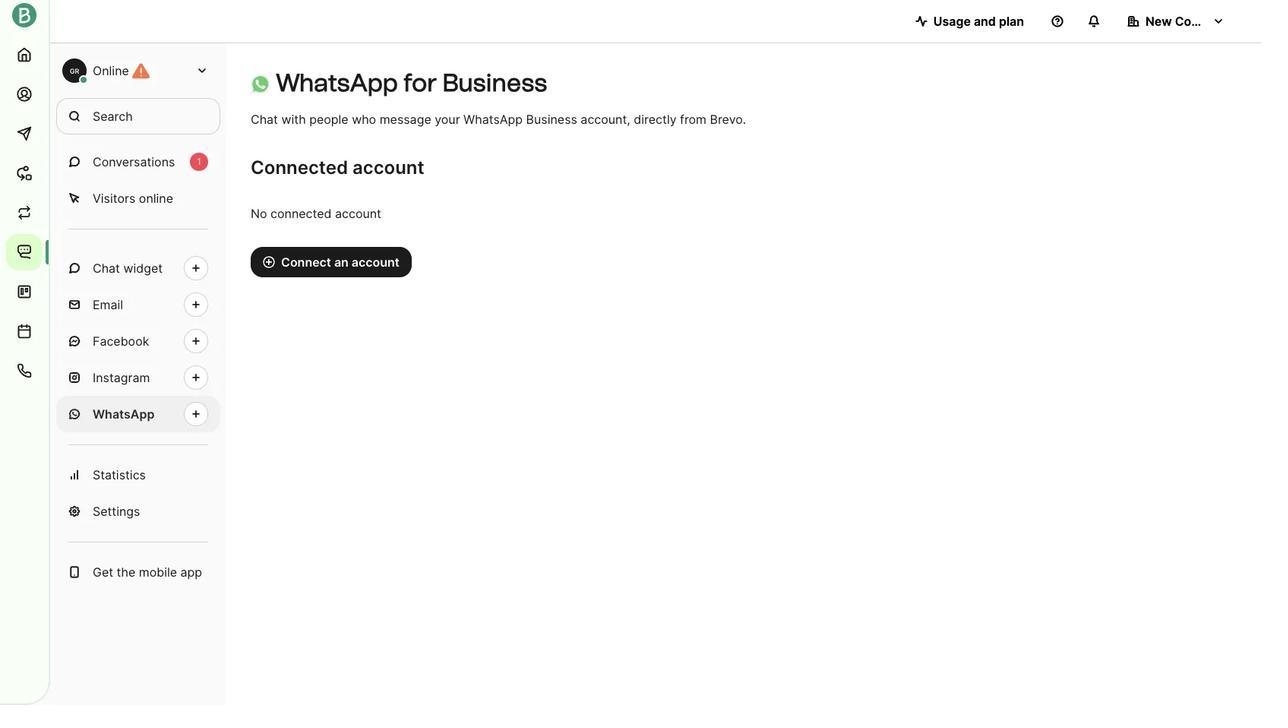 Task type: locate. For each thing, give the bounding box(es) containing it.
statistics
[[93, 467, 146, 483]]

connected
[[251, 157, 348, 179]]

whatsapp inside "link"
[[93, 407, 155, 422]]

visitors
[[93, 191, 136, 206]]

get
[[93, 565, 113, 580]]

1 vertical spatial whatsapp
[[464, 112, 523, 127]]

1 vertical spatial chat
[[93, 261, 120, 276]]

an
[[334, 255, 349, 270]]

chat with people who message your whatsapp business account, directly from brevo.
[[251, 112, 747, 127]]

chat left with
[[251, 112, 278, 127]]

new company button
[[1116, 6, 1237, 36]]

get the mobile app link
[[56, 554, 220, 591]]

business up chat with people who message your whatsapp business account, directly from brevo.
[[443, 68, 547, 97]]

settings
[[93, 504, 140, 519]]

search link
[[56, 98, 220, 135]]

widget
[[123, 261, 163, 276]]

account down message
[[353, 157, 425, 179]]

1 vertical spatial business
[[526, 112, 578, 127]]

whatsapp up 'people'
[[276, 68, 398, 97]]

business
[[443, 68, 547, 97], [526, 112, 578, 127]]

account right an
[[352, 255, 400, 270]]

0 vertical spatial account
[[353, 157, 425, 179]]

account inside button
[[352, 255, 400, 270]]

whatsapp right your at the top left of page
[[464, 112, 523, 127]]

whatsapp link
[[56, 396, 220, 433]]

connect an account
[[281, 255, 400, 270]]

chat up email
[[93, 261, 120, 276]]

chat for chat widget
[[93, 261, 120, 276]]

the
[[117, 565, 136, 580]]

chat for chat with people who message your whatsapp business account, directly from brevo.
[[251, 112, 278, 127]]

usage and plan button
[[904, 6, 1037, 36]]

search
[[93, 109, 133, 124]]

0 vertical spatial chat
[[251, 112, 278, 127]]

account for connect an account
[[352, 255, 400, 270]]

whatsapp image
[[251, 74, 270, 94]]

chat
[[251, 112, 278, 127], [93, 261, 120, 276]]

1 vertical spatial account
[[335, 206, 382, 221]]

instagram
[[93, 370, 150, 385]]

0 horizontal spatial whatsapp
[[93, 407, 155, 422]]

connect an account button
[[251, 247, 412, 277]]

0 horizontal spatial chat
[[93, 261, 120, 276]]

brevo.
[[710, 112, 747, 127]]

for
[[404, 68, 437, 97]]

1 horizontal spatial whatsapp
[[276, 68, 398, 97]]

mobile
[[139, 565, 177, 580]]

2 vertical spatial account
[[352, 255, 400, 270]]

whatsapp
[[276, 68, 398, 97], [464, 112, 523, 127], [93, 407, 155, 422]]

connect
[[281, 255, 331, 270]]

visitors online link
[[56, 180, 220, 217]]

0 vertical spatial business
[[443, 68, 547, 97]]

company
[[1176, 14, 1232, 29]]

from
[[680, 112, 707, 127]]

email
[[93, 297, 123, 312]]

business left account,
[[526, 112, 578, 127]]

who
[[352, 112, 376, 127]]

2 horizontal spatial whatsapp
[[464, 112, 523, 127]]

and
[[974, 14, 996, 29]]

1 horizontal spatial chat
[[251, 112, 278, 127]]

0 vertical spatial whatsapp
[[276, 68, 398, 97]]

2 vertical spatial whatsapp
[[93, 407, 155, 422]]

whatsapp for business
[[276, 68, 547, 97]]

whatsapp down instagram on the left of the page
[[93, 407, 155, 422]]

message
[[380, 112, 432, 127]]

whatsapp for whatsapp for business
[[276, 68, 398, 97]]

account,
[[581, 112, 631, 127]]

account down connected account
[[335, 206, 382, 221]]

account
[[353, 157, 425, 179], [335, 206, 382, 221], [352, 255, 400, 270]]



Task type: vqa. For each thing, say whether or not it's contained in the screenshot.
the leftmost a
no



Task type: describe. For each thing, give the bounding box(es) containing it.
whatsapp for whatsapp
[[93, 407, 155, 422]]

connected
[[271, 206, 332, 221]]

facebook link
[[56, 323, 220, 360]]

account for no connected account
[[335, 206, 382, 221]]

visitors online
[[93, 191, 173, 206]]

app
[[181, 565, 202, 580]]

new company
[[1146, 14, 1232, 29]]

people
[[310, 112, 349, 127]]

online
[[139, 191, 173, 206]]

chat widget link
[[56, 250, 220, 287]]

get the mobile app
[[93, 565, 202, 580]]

usage
[[934, 14, 971, 29]]

gr
[[70, 67, 79, 75]]

instagram link
[[56, 360, 220, 396]]

no
[[251, 206, 267, 221]]

your
[[435, 112, 460, 127]]

new
[[1146, 14, 1173, 29]]

settings link
[[56, 493, 220, 530]]

usage and plan
[[934, 14, 1025, 29]]

no connected account
[[251, 206, 382, 221]]

with
[[282, 112, 306, 127]]

plan
[[999, 14, 1025, 29]]

email link
[[56, 287, 220, 323]]

facebook
[[93, 334, 149, 349]]

conversations
[[93, 154, 175, 170]]

connected account
[[251, 157, 425, 179]]

chat widget
[[93, 261, 163, 276]]

1
[[197, 156, 201, 167]]

statistics link
[[56, 457, 220, 493]]

directly
[[634, 112, 677, 127]]

online
[[93, 63, 129, 78]]



